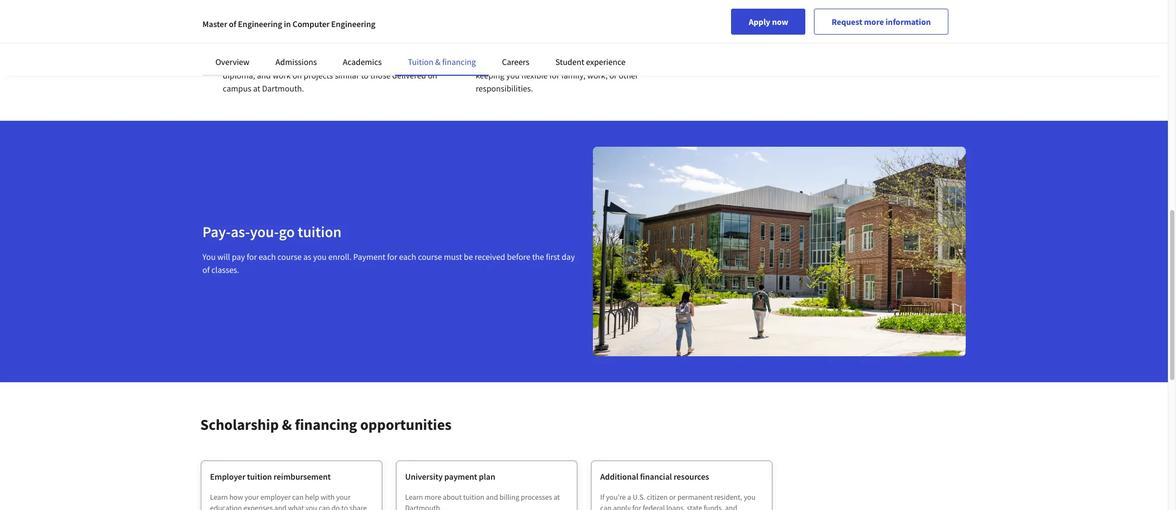 Task type: describe. For each thing, give the bounding box(es) containing it.
pay
[[232, 252, 245, 262]]

1 horizontal spatial time
[[412, 0, 428, 3]]

course left as
[[278, 252, 302, 262]]

scholarship & financing opportunities
[[200, 416, 452, 435]]

tuition & financing link
[[408, 56, 476, 67]]

dartmouth. inside learn more about tuition and billing processes at dartmouth.
[[405, 504, 442, 511]]

financing for scholarship
[[295, 416, 357, 435]]

pursue the program online at your own pace and schedule, keeping you flexible for family, work, or other responsibilities.
[[476, 57, 688, 94]]

pursue
[[476, 57, 501, 68]]

10-
[[273, 18, 284, 29]]

go
[[279, 222, 295, 242]]

scholarship
[[200, 416, 279, 435]]

opportunities
[[360, 416, 452, 435]]

work
[[273, 70, 291, 81]]

enroll.
[[329, 252, 352, 262]]

careers link
[[502, 56, 530, 67]]

and inside learn how your employer can help with your education expenses and what you can do to shar
[[274, 504, 287, 511]]

resources
[[674, 472, 710, 483]]

responsibilities.
[[476, 83, 533, 94]]

fit your classes into your schedule, with either a full-time or part-time course load every quarter (two courses or one course). each 10-week course costs $4,900.
[[223, 0, 438, 29]]

& for tuition
[[435, 56, 441, 67]]

about
[[443, 493, 462, 503]]

request more information button
[[815, 9, 949, 35]]

payment
[[354, 252, 386, 262]]

each
[[254, 18, 271, 29]]

request
[[832, 16, 863, 27]]

your up part-
[[234, 0, 250, 3]]

your up "expenses"
[[245, 493, 259, 503]]

how
[[230, 493, 243, 503]]

admissions
[[276, 56, 317, 67]]

computer
[[293, 18, 330, 29]]

either
[[368, 0, 390, 3]]

payment
[[445, 472, 478, 483]]

financial
[[641, 472, 672, 483]]

start:
[[765, 3, 785, 14]]

received
[[475, 252, 506, 262]]

schedule, inside fit your classes into your schedule, with either a full-time or part-time course load every quarter (two courses or one course). each 10-week course costs $4,900.
[[314, 0, 349, 3]]

do
[[332, 504, 340, 511]]

before
[[507, 252, 531, 262]]

as-
[[231, 222, 250, 242]]

fit
[[223, 0, 232, 3]]

experience
[[586, 56, 626, 67]]

admissions link
[[276, 56, 317, 67]]

(two
[[353, 5, 369, 16]]

academics
[[343, 56, 382, 67]]

course left 'must'
[[418, 252, 442, 262]]

quarter
[[324, 5, 351, 16]]

and inside pursue the program online at your own pace and schedule, keeping you flexible for family, work, or other responsibilities.
[[638, 57, 652, 68]]

financing for tuition
[[443, 56, 476, 67]]

expenses
[[244, 504, 273, 511]]

overview link
[[216, 56, 250, 67]]

university payment plan
[[405, 472, 496, 483]]

plan
[[479, 472, 496, 483]]

classes.
[[212, 265, 239, 275]]

0 horizontal spatial time
[[240, 5, 257, 16]]

education
[[210, 504, 242, 511]]

employer
[[210, 472, 246, 483]]

learn for university payment plan
[[405, 493, 423, 503]]

course down classes
[[258, 5, 283, 16]]

now
[[773, 16, 789, 27]]

apply now
[[749, 16, 789, 27]]

more for request
[[865, 16, 885, 27]]

loans,
[[667, 504, 686, 511]]

citizen
[[647, 493, 668, 503]]

processes
[[521, 493, 552, 503]]

funds,
[[704, 504, 724, 511]]

projects
[[304, 70, 333, 81]]

resident,
[[715, 493, 743, 503]]

student
[[556, 56, 585, 67]]

your up do
[[336, 493, 351, 503]]

1 on from the left
[[293, 70, 302, 81]]

one
[[410, 5, 423, 16]]

0 vertical spatial tuition
[[298, 222, 342, 242]]

family,
[[562, 70, 586, 81]]

& for scholarship
[[282, 416, 292, 435]]

keeping
[[476, 70, 505, 81]]

with for either
[[351, 0, 367, 3]]

will for pay
[[218, 252, 230, 262]]

the inside pursue the program online at your own pace and schedule, keeping you flexible for family, work, or other responsibilities.
[[503, 57, 515, 68]]

part-
[[223, 5, 240, 16]]

program
[[517, 57, 548, 68]]

academics link
[[343, 56, 382, 67]]

or inside pursue the program online at your own pace and schedule, keeping you flexible for family, work, or other responsibilities.
[[610, 70, 618, 81]]

or right full-
[[430, 0, 438, 3]]

those
[[371, 70, 391, 81]]

learn more about tuition and billing processes at dartmouth.
[[405, 493, 560, 511]]

you will learn from the same faculty, receive the same diploma, and work on projects similar to those delivered on campus at dartmouth.
[[223, 57, 438, 94]]

to inside you will learn from the same faculty, receive the same diploma, and work on projects similar to those delivered on campus at dartmouth.
[[361, 70, 369, 81]]

you will pay for each course as you enroll. payment for each course must be received before the first day of classes.
[[203, 252, 575, 275]]

will for learn
[[238, 57, 251, 68]]

delivered
[[393, 70, 426, 81]]

more for learn
[[425, 493, 442, 503]]

1 vertical spatial tuition
[[247, 472, 272, 483]]

for right the pay
[[247, 252, 257, 262]]

course).
[[223, 18, 252, 29]]

you inside learn how your employer can help with your education expenses and what you can do to shar
[[306, 504, 317, 511]]

your up the every
[[296, 0, 312, 3]]

at inside you will learn from the same faculty, receive the same diploma, and work on projects similar to those delivered on campus at dartmouth.
[[253, 83, 260, 94]]

load
[[284, 5, 300, 16]]



Task type: vqa. For each thing, say whether or not it's contained in the screenshot.
weeks at the bottom of page
no



Task type: locate. For each thing, give the bounding box(es) containing it.
a left 'u.s.'
[[628, 493, 632, 503]]

pay-
[[203, 222, 231, 242]]

for inside if you're a u.s. citizen or permanent resident, you can apply for federal loans, state funds, an
[[633, 504, 642, 511]]

0 horizontal spatial more
[[425, 493, 442, 503]]

a inside if you're a u.s. citizen or permanent resident, you can apply for federal loans, state funds, an
[[628, 493, 632, 503]]

you right as
[[313, 252, 327, 262]]

1 horizontal spatial will
[[238, 57, 251, 68]]

you up diploma,
[[223, 57, 236, 68]]

learn for employer tuition reimbursement
[[210, 493, 228, 503]]

the
[[292, 57, 304, 68], [382, 57, 394, 68], [503, 57, 515, 68], [533, 252, 544, 262]]

0 vertical spatial will
[[238, 57, 251, 68]]

tuition inside learn more about tuition and billing processes at dartmouth.
[[463, 493, 485, 503]]

on down tuition & financing
[[428, 70, 438, 81]]

for down online
[[550, 70, 560, 81]]

will inside you will learn from the same faculty, receive the same diploma, and work on projects similar to those delivered on campus at dartmouth.
[[238, 57, 251, 68]]

u.s.
[[633, 493, 646, 503]]

1 horizontal spatial a
[[628, 493, 632, 503]]

1 same from the left
[[305, 57, 325, 68]]

faculty,
[[327, 57, 353, 68]]

1 vertical spatial with
[[321, 493, 335, 503]]

25th,
[[811, 3, 830, 14]]

tuition up the employer on the bottom
[[247, 472, 272, 483]]

every
[[302, 5, 322, 16]]

1 horizontal spatial learn
[[405, 493, 423, 503]]

1 vertical spatial at
[[253, 83, 260, 94]]

your inside pursue the program online at your own pace and schedule, keeping you flexible for family, work, or other responsibilities.
[[583, 57, 600, 68]]

will up diploma,
[[238, 57, 251, 68]]

a
[[391, 0, 396, 3], [628, 493, 632, 503]]

0 horizontal spatial dartmouth.
[[262, 83, 304, 94]]

0 horizontal spatial each
[[259, 252, 276, 262]]

for right payment
[[387, 252, 398, 262]]

2 each from the left
[[399, 252, 417, 262]]

additional financial resources
[[601, 472, 710, 483]]

diploma,
[[223, 70, 255, 81]]

1 horizontal spatial with
[[351, 0, 367, 3]]

work,
[[588, 70, 608, 81]]

schedule, inside pursue the program online at your own pace and schedule, keeping you flexible for family, work, or other responsibilities.
[[653, 57, 688, 68]]

1 vertical spatial more
[[425, 493, 442, 503]]

& right scholarship
[[282, 416, 292, 435]]

more left the about
[[425, 493, 442, 503]]

1 horizontal spatial dartmouth.
[[405, 504, 442, 511]]

more inside learn more about tuition and billing processes at dartmouth.
[[425, 493, 442, 503]]

learn
[[252, 57, 271, 68]]

to inside learn how your employer can help with your education expenses and what you can do to shar
[[342, 504, 348, 511]]

can
[[292, 493, 304, 503], [319, 504, 330, 511], [601, 504, 612, 511]]

of down part-
[[229, 18, 236, 29]]

1 horizontal spatial schedule,
[[653, 57, 688, 68]]

learn how your employer can help with your education expenses and what you can do to shar
[[210, 493, 367, 511]]

each right payment
[[399, 252, 417, 262]]

apply
[[749, 16, 771, 27]]

1 horizontal spatial at
[[554, 493, 560, 503]]

and down learn
[[257, 70, 271, 81]]

with up do
[[321, 493, 335, 503]]

apply
[[614, 504, 631, 511]]

1 vertical spatial &
[[282, 416, 292, 435]]

learn down university
[[405, 493, 423, 503]]

2 learn from the left
[[405, 493, 423, 503]]

you inside if you're a u.s. citizen or permanent resident, you can apply for federal loans, state funds, an
[[744, 493, 756, 503]]

0 horizontal spatial with
[[321, 493, 335, 503]]

0 horizontal spatial will
[[218, 252, 230, 262]]

or inside if you're a u.s. citizen or permanent resident, you can apply for federal loans, state funds, an
[[670, 493, 676, 503]]

2 engineering from the left
[[331, 18, 376, 29]]

student experience
[[556, 56, 626, 67]]

tuition up as
[[298, 222, 342, 242]]

information
[[886, 16, 931, 27]]

you for you will pay for each course as you enroll. payment for each course must be received before the first day of classes.
[[203, 252, 216, 262]]

learn inside learn how your employer can help with your education expenses and what you can do to shar
[[210, 493, 228, 503]]

careers
[[502, 56, 530, 67]]

the up the 'those'
[[382, 57, 394, 68]]

engineering down (two
[[331, 18, 376, 29]]

at right campus
[[253, 83, 260, 94]]

1 vertical spatial financing
[[295, 416, 357, 435]]

0 horizontal spatial on
[[293, 70, 302, 81]]

of left classes.
[[203, 265, 210, 275]]

for
[[550, 70, 560, 81], [247, 252, 257, 262], [387, 252, 398, 262], [633, 504, 642, 511]]

be
[[464, 252, 473, 262]]

state
[[687, 504, 703, 511]]

0 vertical spatial with
[[351, 0, 367, 3]]

0 vertical spatial financing
[[443, 56, 476, 67]]

pay-as-you-go tuition
[[203, 222, 345, 242]]

more inside button
[[865, 16, 885, 27]]

you for you will learn from the same faculty, receive the same diploma, and work on projects similar to those delivered on campus at dartmouth.
[[223, 57, 236, 68]]

full-
[[398, 0, 412, 3]]

2 on from the left
[[428, 70, 438, 81]]

online
[[550, 57, 572, 68]]

and inside you will learn from the same faculty, receive the same diploma, and work on projects similar to those delivered on campus at dartmouth.
[[257, 70, 271, 81]]

0 vertical spatial you
[[223, 57, 236, 68]]

0 horizontal spatial learn
[[210, 493, 228, 503]]

0 vertical spatial dartmouth.
[[262, 83, 304, 94]]

of inside you will pay for each course as you enroll. payment for each course must be received before the first day of classes.
[[203, 265, 210, 275]]

0 horizontal spatial at
[[253, 83, 260, 94]]

0 vertical spatial time
[[412, 0, 428, 3]]

learn up education
[[210, 493, 228, 503]]

and left billing
[[486, 493, 498, 503]]

as
[[304, 252, 312, 262]]

tuition right the about
[[463, 493, 485, 503]]

2 horizontal spatial can
[[601, 504, 612, 511]]

can inside if you're a u.s. citizen or permanent resident, you can apply for federal loans, state funds, an
[[601, 504, 612, 511]]

1 each from the left
[[259, 252, 276, 262]]

your
[[234, 0, 250, 3], [296, 0, 312, 3], [583, 57, 600, 68], [245, 493, 259, 503], [336, 493, 351, 503]]

0 horizontal spatial schedule,
[[314, 0, 349, 3]]

2 vertical spatial at
[[554, 493, 560, 503]]

0 vertical spatial &
[[435, 56, 441, 67]]

dartmouth. down work
[[262, 83, 304, 94]]

0 horizontal spatial same
[[305, 57, 325, 68]]

more
[[865, 16, 885, 27], [425, 493, 442, 503]]

time up one
[[412, 0, 428, 3]]

0 vertical spatial a
[[391, 0, 396, 3]]

will inside you will pay for each course as you enroll. payment for each course must be received before the first day of classes.
[[218, 252, 230, 262]]

or
[[430, 0, 438, 3], [400, 5, 408, 16], [610, 70, 618, 81], [670, 493, 676, 503]]

with inside fit your classes into your schedule, with either a full-time or part-time course load every quarter (two courses or one course). each 10-week course costs $4,900.
[[351, 0, 367, 3]]

apply now button
[[732, 9, 806, 35]]

the inside you will pay for each course as you enroll. payment for each course must be received before the first day of classes.
[[533, 252, 544, 262]]

you right resident,
[[744, 493, 756, 503]]

1 vertical spatial dartmouth.
[[405, 504, 442, 511]]

or down full-
[[400, 5, 408, 16]]

same up projects
[[305, 57, 325, 68]]

employer
[[261, 493, 291, 503]]

&
[[435, 56, 441, 67], [282, 416, 292, 435]]

tuition
[[408, 56, 434, 67]]

flexible
[[522, 70, 548, 81]]

from
[[273, 57, 290, 68]]

help
[[305, 493, 319, 503]]

your up the work,
[[583, 57, 600, 68]]

1 vertical spatial schedule,
[[653, 57, 688, 68]]

0 horizontal spatial you
[[203, 252, 216, 262]]

the right pursue
[[503, 57, 515, 68]]

each
[[259, 252, 276, 262], [399, 252, 417, 262]]

dartmouth. down university
[[405, 504, 442, 511]]

same up delivered
[[396, 57, 416, 68]]

2 horizontal spatial tuition
[[463, 493, 485, 503]]

& right tuition on the left
[[435, 56, 441, 67]]

1 horizontal spatial each
[[399, 252, 417, 262]]

engineering
[[238, 18, 282, 29], [331, 18, 376, 29]]

or down 'own'
[[610, 70, 618, 81]]

1 horizontal spatial you
[[223, 57, 236, 68]]

and inside learn more about tuition and billing processes at dartmouth.
[[486, 493, 498, 503]]

classes start: march 25th, 2024
[[735, 3, 849, 14]]

1 horizontal spatial more
[[865, 16, 885, 27]]

you-
[[250, 222, 279, 242]]

a left full-
[[391, 0, 396, 3]]

of
[[229, 18, 236, 29], [203, 265, 210, 275]]

0 horizontal spatial engineering
[[238, 18, 282, 29]]

1 vertical spatial of
[[203, 265, 210, 275]]

federal
[[643, 504, 665, 511]]

engineering down classes
[[238, 18, 282, 29]]

other
[[619, 70, 639, 81]]

1 engineering from the left
[[238, 18, 282, 29]]

1 vertical spatial time
[[240, 5, 257, 16]]

time up course).
[[240, 5, 257, 16]]

day
[[562, 252, 575, 262]]

can left do
[[319, 504, 330, 511]]

you up classes.
[[203, 252, 216, 262]]

2 vertical spatial tuition
[[463, 493, 485, 503]]

march
[[787, 3, 810, 14]]

student experience link
[[556, 56, 626, 67]]

1 horizontal spatial financing
[[443, 56, 476, 67]]

schedule, up quarter
[[314, 0, 349, 3]]

classes
[[735, 3, 763, 14]]

a inside fit your classes into your schedule, with either a full-time or part-time course load every quarter (two courses or one course). each 10-week course costs $4,900.
[[391, 0, 396, 3]]

you
[[223, 57, 236, 68], [203, 252, 216, 262]]

on
[[293, 70, 302, 81], [428, 70, 438, 81]]

you inside pursue the program online at your own pace and schedule, keeping you flexible for family, work, or other responsibilities.
[[507, 70, 520, 81]]

additional
[[601, 472, 639, 483]]

overview
[[216, 56, 250, 67]]

1 vertical spatial to
[[342, 504, 348, 511]]

1 learn from the left
[[210, 493, 228, 503]]

to down receive
[[361, 70, 369, 81]]

tuition & financing
[[408, 56, 476, 67]]

1 horizontal spatial engineering
[[331, 18, 376, 29]]

will up classes.
[[218, 252, 230, 262]]

on down admissions
[[293, 70, 302, 81]]

the right from
[[292, 57, 304, 68]]

pace
[[619, 57, 636, 68]]

1 vertical spatial will
[[218, 252, 230, 262]]

you down help
[[306, 504, 317, 511]]

0 horizontal spatial to
[[342, 504, 348, 511]]

dartmouth. inside you will learn from the same faculty, receive the same diploma, and work on projects similar to those delivered on campus at dartmouth.
[[262, 83, 304, 94]]

1 horizontal spatial on
[[428, 70, 438, 81]]

1 horizontal spatial to
[[361, 70, 369, 81]]

you inside you will pay for each course as you enroll. payment for each course must be received before the first day of classes.
[[313, 252, 327, 262]]

can up "what"
[[292, 493, 304, 503]]

with inside learn how your employer can help with your education expenses and what you can do to shar
[[321, 493, 335, 503]]

if
[[601, 493, 605, 503]]

more right request
[[865, 16, 885, 27]]

at inside pursue the program online at your own pace and schedule, keeping you flexible for family, work, or other responsibilities.
[[574, 57, 581, 68]]

0 horizontal spatial can
[[292, 493, 304, 503]]

0 vertical spatial at
[[574, 57, 581, 68]]

week
[[284, 18, 303, 29]]

course down the every
[[305, 18, 329, 29]]

at inside learn more about tuition and billing processes at dartmouth.
[[554, 493, 560, 503]]

1 vertical spatial you
[[203, 252, 216, 262]]

at right processes on the bottom left
[[554, 493, 560, 503]]

0 horizontal spatial tuition
[[247, 472, 272, 483]]

and down the employer on the bottom
[[274, 504, 287, 511]]

schedule,
[[314, 0, 349, 3], [653, 57, 688, 68]]

1 vertical spatial a
[[628, 493, 632, 503]]

learn inside learn more about tuition and billing processes at dartmouth.
[[405, 493, 423, 503]]

1 horizontal spatial same
[[396, 57, 416, 68]]

receive
[[355, 57, 381, 68]]

can down if
[[601, 504, 612, 511]]

own
[[601, 57, 617, 68]]

you inside you will pay for each course as you enroll. payment for each course must be received before the first day of classes.
[[203, 252, 216, 262]]

each down you-
[[259, 252, 276, 262]]

$4,900.
[[351, 18, 377, 29]]

0 horizontal spatial &
[[282, 416, 292, 435]]

1 horizontal spatial &
[[435, 56, 441, 67]]

at up family,
[[574, 57, 581, 68]]

university
[[405, 472, 443, 483]]

0 horizontal spatial of
[[203, 265, 210, 275]]

you down careers
[[507, 70, 520, 81]]

1 horizontal spatial can
[[319, 504, 330, 511]]

you inside you will learn from the same faculty, receive the same diploma, and work on projects similar to those delivered on campus at dartmouth.
[[223, 57, 236, 68]]

master of engineering in computer engineering
[[203, 18, 376, 29]]

courses
[[371, 5, 398, 16]]

0 vertical spatial to
[[361, 70, 369, 81]]

the left first
[[533, 252, 544, 262]]

0 vertical spatial of
[[229, 18, 236, 29]]

or up the loans,
[[670, 493, 676, 503]]

classes
[[252, 0, 278, 3]]

0 horizontal spatial a
[[391, 0, 396, 3]]

if you're a u.s. citizen or permanent resident, you can apply for federal loans, state funds, an
[[601, 493, 760, 511]]

1 horizontal spatial tuition
[[298, 222, 342, 242]]

0 vertical spatial schedule,
[[314, 0, 349, 3]]

for inside pursue the program online at your own pace and schedule, keeping you flexible for family, work, or other responsibilities.
[[550, 70, 560, 81]]

1 horizontal spatial of
[[229, 18, 236, 29]]

to right do
[[342, 504, 348, 511]]

0 horizontal spatial financing
[[295, 416, 357, 435]]

0 vertical spatial more
[[865, 16, 885, 27]]

master
[[203, 18, 227, 29]]

for down 'u.s.'
[[633, 504, 642, 511]]

schedule, right pace
[[653, 57, 688, 68]]

learn
[[210, 493, 228, 503], [405, 493, 423, 503]]

2 same from the left
[[396, 57, 416, 68]]

campus
[[223, 83, 252, 94]]

and right pace
[[638, 57, 652, 68]]

tuition
[[298, 222, 342, 242], [247, 472, 272, 483], [463, 493, 485, 503]]

with for your
[[321, 493, 335, 503]]

with up (two
[[351, 0, 367, 3]]

2 horizontal spatial at
[[574, 57, 581, 68]]

and
[[638, 57, 652, 68], [257, 70, 271, 81], [486, 493, 498, 503], [274, 504, 287, 511]]



